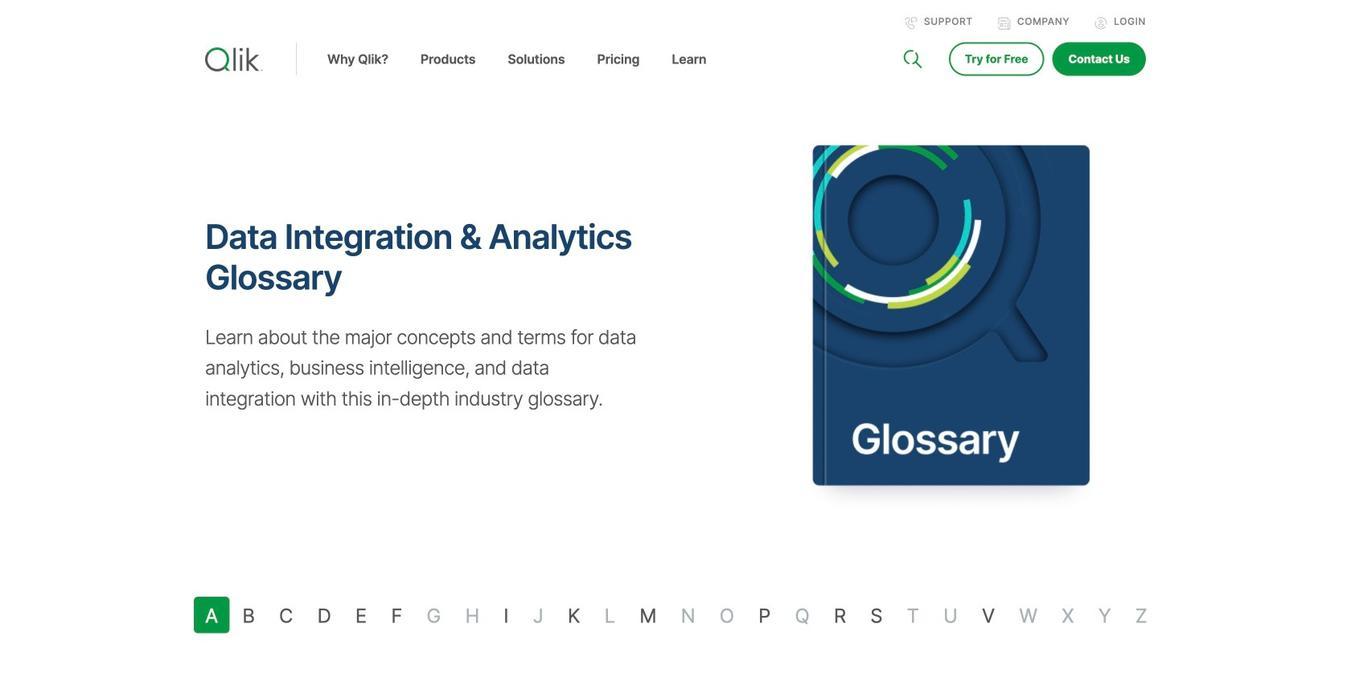 Task type: describe. For each thing, give the bounding box(es) containing it.
login image
[[1095, 17, 1108, 30]]

data integration & analytics glossary - hero image image
[[688, 95, 1254, 537]]

qlik image
[[205, 47, 263, 72]]



Task type: vqa. For each thing, say whether or not it's contained in the screenshot.
'Data Integration & Analytics Glossary - Hero Image'
yes



Task type: locate. For each thing, give the bounding box(es) containing it.
company image
[[998, 17, 1011, 30]]

support image
[[905, 17, 918, 30]]



